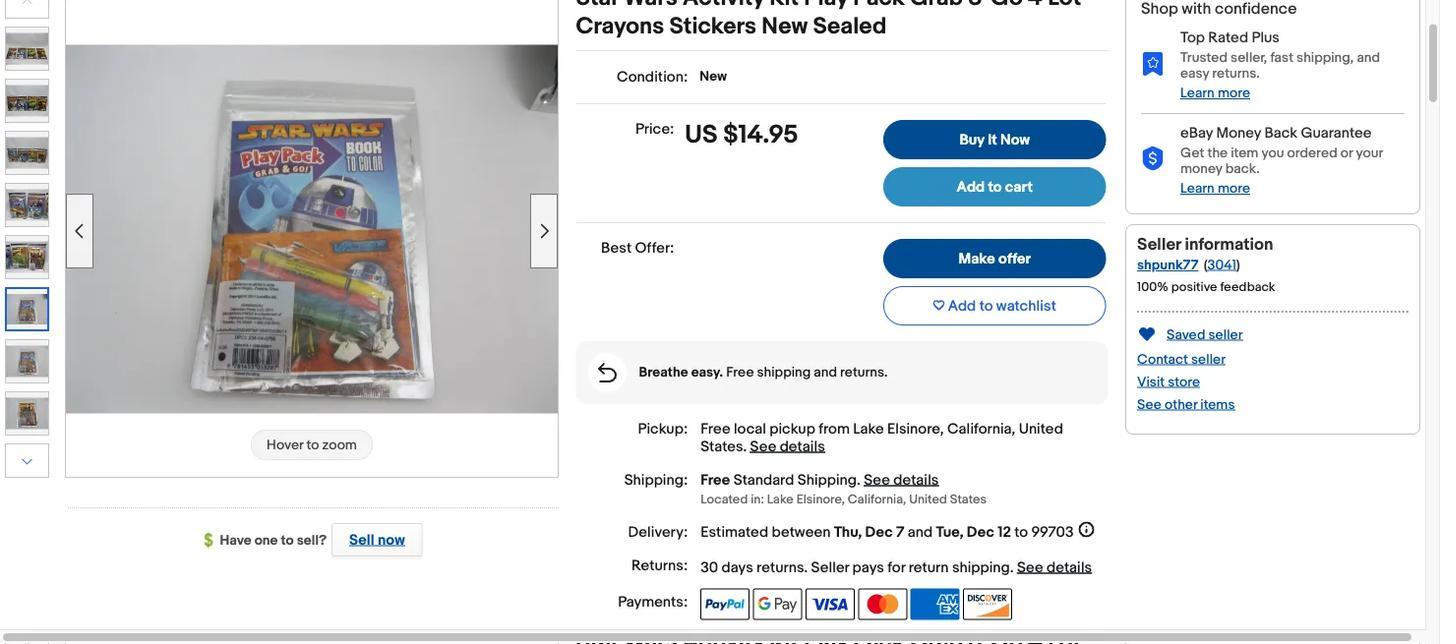 Task type: describe. For each thing, give the bounding box(es) containing it.
see inside the contact seller visit store see other items
[[1137, 397, 1161, 413]]

delivery:
[[628, 524, 688, 542]]

more inside top rated plus trusted seller, fast shipping, and easy returns. learn more
[[1218, 86, 1250, 102]]

buy it now
[[960, 131, 1030, 149]]

top
[[1180, 30, 1205, 47]]

kit
[[769, 0, 799, 13]]

sell now
[[349, 532, 405, 549]]

with details__icon image for ebay
[[1141, 147, 1165, 172]]

picture 6 of 12 image
[[7, 290, 47, 330]]

the
[[1207, 145, 1228, 162]]

price:
[[635, 120, 674, 138]]

0 vertical spatial see details link
[[750, 438, 825, 456]]

add to cart link
[[883, 168, 1106, 207]]

sell now link
[[327, 524, 422, 557]]

back
[[1264, 125, 1298, 143]]

california, inside free local pickup from lake elsinore, california, united states
[[947, 421, 1015, 438]]

rated
[[1208, 30, 1248, 47]]

united inside free local pickup from lake elsinore, california, united states
[[1019, 421, 1063, 438]]

payments:
[[618, 594, 688, 612]]

4
[[1028, 0, 1043, 13]]

returns. inside top rated plus trusted seller, fast shipping, and easy returns. learn more
[[1212, 66, 1260, 83]]

your
[[1356, 145, 1383, 162]]

in:
[[751, 493, 764, 508]]

shipping,
[[1296, 50, 1354, 67]]

99703
[[1031, 524, 1074, 542]]

watchlist
[[996, 298, 1056, 315]]

shipping
[[798, 472, 857, 489]]

learn inside top rated plus trusted seller, fast shipping, and easy returns. learn more
[[1180, 86, 1215, 102]]

add to cart
[[957, 179, 1033, 196]]

and inside top rated plus trusted seller, fast shipping, and easy returns. learn more
[[1357, 50, 1380, 67]]

us $14.95
[[685, 120, 798, 151]]

fast
[[1270, 50, 1293, 67]]

condition:
[[617, 69, 688, 87]]

30
[[700, 559, 718, 577]]

breathe
[[639, 365, 688, 382]]

1 vertical spatial shipping
[[952, 559, 1010, 577]]

thu,
[[834, 524, 862, 542]]

sell
[[349, 532, 374, 549]]

contact seller visit store see other items
[[1137, 352, 1235, 413]]

paypal credit image
[[700, 632, 803, 644]]

money
[[1216, 125, 1261, 143]]

item
[[1231, 145, 1258, 162]]

30 days returns . seller pays for return shipping . see details
[[700, 559, 1092, 577]]

&
[[968, 0, 985, 13]]

make offer link
[[883, 240, 1106, 279]]

visa image
[[805, 589, 855, 621]]

visit
[[1137, 374, 1165, 391]]

add for add to watchlist
[[948, 298, 976, 315]]

free local pickup from lake elsinore, california, united states
[[700, 421, 1063, 456]]

sealed
[[813, 13, 887, 41]]

seller for contact
[[1191, 352, 1226, 368]]

make
[[959, 250, 995, 268]]

0 horizontal spatial new
[[700, 68, 727, 85]]

. down 12
[[1010, 559, 1014, 577]]

ordered
[[1287, 145, 1337, 162]]

learn more link for money
[[1180, 181, 1250, 198]]

activity
[[683, 0, 764, 13]]

now
[[378, 532, 405, 549]]

us
[[685, 120, 718, 151]]

seller,
[[1231, 50, 1267, 67]]

play
[[804, 0, 848, 13]]

master card image
[[858, 589, 907, 621]]

dollar sign image
[[204, 533, 220, 549]]

0 vertical spatial shipping
[[757, 365, 811, 382]]

tue,
[[936, 524, 963, 542]]

for
[[887, 559, 905, 577]]

best
[[601, 240, 632, 257]]

free for local
[[700, 421, 730, 438]]

add to watchlist
[[948, 298, 1056, 315]]

local
[[734, 421, 766, 438]]

guarantee
[[1301, 125, 1372, 143]]

to left cart
[[988, 179, 1002, 196]]

american express image
[[910, 589, 960, 621]]

. see details
[[743, 438, 825, 456]]

wars
[[624, 0, 677, 13]]

united inside free standard shipping . see details located in: lake elsinore, california, united states
[[909, 493, 947, 508]]

paypal image
[[700, 589, 750, 621]]

elsinore, inside free local pickup from lake elsinore, california, united states
[[887, 421, 944, 438]]

pays
[[852, 559, 884, 577]]

. inside free standard shipping . see details located in: lake elsinore, california, united states
[[857, 472, 860, 489]]

it
[[988, 131, 997, 149]]

trusted
[[1180, 50, 1228, 67]]

get
[[1180, 145, 1204, 162]]

california, inside free standard shipping . see details located in: lake elsinore, california, united states
[[848, 493, 906, 508]]

plus
[[1252, 30, 1280, 47]]

easy.
[[691, 365, 723, 382]]

7
[[896, 524, 904, 542]]

back.
[[1225, 161, 1260, 178]]

add for add to cart
[[957, 179, 985, 196]]

0 horizontal spatial seller
[[811, 559, 849, 577]]

see other items link
[[1137, 397, 1235, 413]]

between
[[772, 524, 831, 542]]

free for standard
[[700, 472, 730, 489]]

saved seller
[[1167, 327, 1243, 344]]

1 vertical spatial see details link
[[864, 472, 939, 489]]

ebay money back guarantee get the item you ordered or your money back. learn more
[[1180, 125, 1383, 198]]

star
[[576, 0, 619, 13]]



Task type: locate. For each thing, give the bounding box(es) containing it.
shipping up pickup at the bottom
[[757, 365, 811, 382]]

1 horizontal spatial dec
[[967, 524, 994, 542]]

with details__icon image
[[1141, 52, 1165, 76], [1141, 147, 1165, 172], [598, 363, 617, 383]]

to left watchlist
[[979, 298, 993, 315]]

1 horizontal spatial details
[[893, 472, 939, 489]]

elsinore, inside free standard shipping . see details located in: lake elsinore, california, united states
[[796, 493, 845, 508]]

states inside free local pickup from lake elsinore, california, united states
[[700, 438, 743, 456]]

offer
[[998, 250, 1031, 268]]

shipping
[[757, 365, 811, 382], [952, 559, 1010, 577]]

0 horizontal spatial see details link
[[750, 438, 825, 456]]

dec left 7
[[865, 524, 893, 542]]

free right easy.
[[726, 365, 754, 382]]

1 dec from the left
[[865, 524, 893, 542]]

0 vertical spatial elsinore,
[[887, 421, 944, 438]]

$14.95
[[723, 120, 798, 151]]

picture 1 of 12 image
[[6, 28, 48, 70]]

seller
[[1208, 327, 1243, 344], [1191, 352, 1226, 368]]

see details link up 'standard'
[[750, 438, 825, 456]]

1 vertical spatial california,
[[848, 493, 906, 508]]

seller for saved
[[1208, 327, 1243, 344]]

1 horizontal spatial lake
[[853, 421, 884, 438]]

see details link
[[750, 438, 825, 456], [864, 472, 939, 489], [1017, 559, 1092, 577]]

contact
[[1137, 352, 1188, 368]]

pack
[[853, 0, 905, 13]]

add to watchlist button
[[883, 287, 1106, 326]]

seller inside the seller information shpunk77 ( 3041 ) 100% positive feedback
[[1137, 234, 1181, 255]]

items
[[1200, 397, 1235, 413]]

shpunk77
[[1137, 258, 1199, 274]]

store
[[1168, 374, 1200, 391]]

0 vertical spatial seller
[[1208, 327, 1243, 344]]

dec left 12
[[967, 524, 994, 542]]

lake inside free local pickup from lake elsinore, california, united states
[[853, 421, 884, 438]]

2 learn more link from the top
[[1180, 181, 1250, 198]]

have one to sell?
[[220, 533, 327, 549]]

seller up shpunk77
[[1137, 234, 1181, 255]]

1 more from the top
[[1218, 86, 1250, 102]]

seller inside the contact seller visit store see other items
[[1191, 352, 1226, 368]]

see down visit
[[1137, 397, 1161, 413]]

more down seller,
[[1218, 86, 1250, 102]]

lot
[[1048, 0, 1081, 13]]

estimated between thu, dec 7 and tue, dec 12 to 99703
[[700, 524, 1074, 542]]

buy it now link
[[883, 120, 1106, 160]]

learn inside ebay money back guarantee get the item you ordered or your money back. learn more
[[1180, 181, 1215, 198]]

discover image
[[963, 589, 1012, 621]]

and up from
[[814, 365, 837, 382]]

with details__icon image left breathe
[[598, 363, 617, 383]]

1 vertical spatial with details__icon image
[[1141, 147, 1165, 172]]

0 vertical spatial new
[[762, 13, 808, 41]]

cart
[[1005, 179, 1033, 196]]

0 horizontal spatial united
[[909, 493, 947, 508]]

see down 99703
[[1017, 559, 1043, 577]]

0 horizontal spatial details
[[780, 438, 825, 456]]

1 vertical spatial add
[[948, 298, 976, 315]]

lake right from
[[853, 421, 884, 438]]

add
[[957, 179, 985, 196], [948, 298, 976, 315]]

details down free local pickup from lake elsinore, california, united states
[[893, 472, 939, 489]]

100%
[[1137, 280, 1168, 295]]

free inside free local pickup from lake elsinore, california, united states
[[700, 421, 730, 438]]

0 horizontal spatial california,
[[848, 493, 906, 508]]

1 learn from the top
[[1180, 86, 1215, 102]]

1 vertical spatial learn more link
[[1180, 181, 1250, 198]]

buy
[[960, 131, 984, 149]]

0 vertical spatial add
[[957, 179, 985, 196]]

picture 5 of 12 image
[[6, 237, 48, 279]]

1 horizontal spatial shipping
[[952, 559, 1010, 577]]

2 horizontal spatial and
[[1357, 50, 1380, 67]]

picture 8 of 12 image
[[6, 393, 48, 435]]

from
[[819, 421, 850, 438]]

2 vertical spatial see details link
[[1017, 559, 1092, 577]]

see
[[1137, 397, 1161, 413], [750, 438, 776, 456], [864, 472, 890, 489], [1017, 559, 1043, 577]]

positive
[[1171, 280, 1217, 295]]

0 vertical spatial more
[[1218, 86, 1250, 102]]

2 learn from the top
[[1180, 181, 1215, 198]]

1 vertical spatial united
[[909, 493, 947, 508]]

learn
[[1180, 86, 1215, 102], [1180, 181, 1215, 198]]

0 horizontal spatial returns.
[[840, 365, 888, 382]]

visit store link
[[1137, 374, 1200, 391]]

picture 3 of 12 image
[[6, 132, 48, 175]]

located
[[700, 493, 748, 508]]

see down free local pickup from lake elsinore, california, united states
[[864, 472, 890, 489]]

2 vertical spatial with details__icon image
[[598, 363, 617, 383]]

.
[[743, 438, 747, 456], [857, 472, 860, 489], [804, 559, 808, 577], [1010, 559, 1014, 577]]

1 vertical spatial states
[[950, 493, 987, 508]]

go
[[991, 0, 1023, 13]]

add down make
[[948, 298, 976, 315]]

. up 'standard'
[[743, 438, 747, 456]]

1 vertical spatial seller
[[1191, 352, 1226, 368]]

1 vertical spatial and
[[814, 365, 837, 382]]

make offer
[[959, 250, 1031, 268]]

see inside free standard shipping . see details located in: lake elsinore, california, united states
[[864, 472, 890, 489]]

returns:
[[631, 558, 688, 575]]

learn more link down easy
[[1180, 86, 1250, 102]]

0 vertical spatial and
[[1357, 50, 1380, 67]]

grab
[[910, 0, 963, 13]]

with details__icon image left easy
[[1141, 52, 1165, 76]]

1 vertical spatial free
[[700, 421, 730, 438]]

shipping:
[[624, 472, 688, 489]]

1 horizontal spatial seller
[[1137, 234, 1181, 255]]

lake right in:
[[767, 493, 794, 508]]

you
[[1261, 145, 1284, 162]]

2 vertical spatial details
[[1047, 559, 1092, 577]]

0 horizontal spatial elsinore,
[[796, 493, 845, 508]]

seller up visa image
[[811, 559, 849, 577]]

see up 'standard'
[[750, 438, 776, 456]]

3041
[[1207, 257, 1236, 274]]

details inside free standard shipping . see details located in: lake elsinore, california, united states
[[893, 472, 939, 489]]

learn down money
[[1180, 181, 1215, 198]]

returns. down rated
[[1212, 66, 1260, 83]]

2 horizontal spatial see details link
[[1017, 559, 1092, 577]]

free left local
[[700, 421, 730, 438]]

returns. up from
[[840, 365, 888, 382]]

0 vertical spatial with details__icon image
[[1141, 52, 1165, 76]]

1 horizontal spatial and
[[908, 524, 933, 542]]

learn more link down money
[[1180, 181, 1250, 198]]

1 vertical spatial seller
[[811, 559, 849, 577]]

new inside star wars activity kit play pack grab & go  4 lot crayons stickers new sealed
[[762, 13, 808, 41]]

. down free local pickup from lake elsinore, california, united states
[[857, 472, 860, 489]]

states up tue,
[[950, 493, 987, 508]]

2 dec from the left
[[967, 524, 994, 542]]

3041 link
[[1207, 257, 1236, 274]]

1 horizontal spatial returns.
[[1212, 66, 1260, 83]]

see details link down free local pickup from lake elsinore, california, united states
[[864, 472, 939, 489]]

with details__icon image left get
[[1141, 147, 1165, 172]]

0 vertical spatial learn more link
[[1180, 86, 1250, 102]]

shpunk77 link
[[1137, 258, 1199, 274]]

to
[[988, 179, 1002, 196], [979, 298, 993, 315], [1014, 524, 1028, 542], [281, 533, 294, 549]]

0 horizontal spatial states
[[700, 438, 743, 456]]

shipping up "discover" image
[[952, 559, 1010, 577]]

see details link down 99703
[[1017, 559, 1092, 577]]

with details__icon image for top
[[1141, 52, 1165, 76]]

new
[[762, 13, 808, 41], [700, 68, 727, 85]]

and right 7
[[908, 524, 933, 542]]

sell?
[[297, 533, 327, 549]]

0 vertical spatial returns.
[[1212, 66, 1260, 83]]

breathe easy. free shipping and returns.
[[639, 365, 888, 382]]

1 horizontal spatial states
[[950, 493, 987, 508]]

details up shipping
[[780, 438, 825, 456]]

0 vertical spatial lake
[[853, 421, 884, 438]]

1 horizontal spatial california,
[[947, 421, 1015, 438]]

0 vertical spatial free
[[726, 365, 754, 382]]

learn down easy
[[1180, 86, 1215, 102]]

2 more from the top
[[1218, 181, 1250, 198]]

states up located
[[700, 438, 743, 456]]

seller information shpunk77 ( 3041 ) 100% positive feedback
[[1137, 234, 1275, 295]]

seller down saved seller
[[1191, 352, 1226, 368]]

1 horizontal spatial new
[[762, 13, 808, 41]]

to inside button
[[979, 298, 993, 315]]

2 vertical spatial and
[[908, 524, 933, 542]]

(
[[1204, 257, 1207, 274]]

0 vertical spatial united
[[1019, 421, 1063, 438]]

1 learn more link from the top
[[1180, 86, 1250, 102]]

learn more link for rated
[[1180, 86, 1250, 102]]

picture 2 of 12 image
[[6, 80, 48, 122]]

best offer:
[[601, 240, 674, 257]]

1 vertical spatial more
[[1218, 181, 1250, 198]]

top rated plus trusted seller, fast shipping, and easy returns. learn more
[[1180, 30, 1380, 102]]

lake
[[853, 421, 884, 438], [767, 493, 794, 508]]

0 horizontal spatial and
[[814, 365, 837, 382]]

0 vertical spatial states
[[700, 438, 743, 456]]

0 vertical spatial details
[[780, 438, 825, 456]]

picture 4 of 12 image
[[6, 184, 48, 227]]

0 horizontal spatial lake
[[767, 493, 794, 508]]

now
[[1000, 131, 1030, 149]]

1 vertical spatial lake
[[767, 493, 794, 508]]

free standard shipping . see details located in: lake elsinore, california, united states
[[700, 472, 987, 508]]

pickup:
[[638, 421, 688, 438]]

saved
[[1167, 327, 1205, 344]]

returns
[[757, 559, 804, 577]]

saved seller button
[[1137, 323, 1243, 346]]

2 horizontal spatial details
[[1047, 559, 1092, 577]]

. down between
[[804, 559, 808, 577]]

add down buy
[[957, 179, 985, 196]]

seller right saved
[[1208, 327, 1243, 344]]

0 horizontal spatial shipping
[[757, 365, 811, 382]]

united
[[1019, 421, 1063, 438], [909, 493, 947, 508]]

2 vertical spatial free
[[700, 472, 730, 489]]

money
[[1180, 161, 1222, 178]]

0 vertical spatial learn
[[1180, 86, 1215, 102]]

states
[[700, 438, 743, 456], [950, 493, 987, 508]]

1 vertical spatial elsinore,
[[796, 493, 845, 508]]

star wars activity kit play pack grab & go  4 lot crayons stickers new sealed - picture 6 of 12 image
[[66, 45, 558, 414]]

1 vertical spatial returns.
[[840, 365, 888, 382]]

free
[[726, 365, 754, 382], [700, 421, 730, 438], [700, 472, 730, 489]]

return
[[909, 559, 949, 577]]

elsinore, right from
[[887, 421, 944, 438]]

details down 99703
[[1047, 559, 1092, 577]]

other
[[1165, 397, 1197, 413]]

offer:
[[635, 240, 674, 257]]

and
[[1357, 50, 1380, 67], [814, 365, 837, 382], [908, 524, 933, 542]]

0 vertical spatial california,
[[947, 421, 1015, 438]]

1 vertical spatial learn
[[1180, 181, 1215, 198]]

1 vertical spatial new
[[700, 68, 727, 85]]

1 vertical spatial details
[[893, 472, 939, 489]]

crayons
[[576, 13, 664, 41]]

elsinore, down shipping
[[796, 493, 845, 508]]

google pay image
[[753, 589, 802, 621]]

states inside free standard shipping . see details located in: lake elsinore, california, united states
[[950, 493, 987, 508]]

picture 7 of 12 image
[[6, 341, 48, 383]]

0 vertical spatial seller
[[1137, 234, 1181, 255]]

0 horizontal spatial dec
[[865, 524, 893, 542]]

or
[[1340, 145, 1353, 162]]

information
[[1185, 234, 1273, 255]]

stickers
[[669, 13, 756, 41]]

to right the one
[[281, 533, 294, 549]]

star wars activity kit play pack grab & go  4 lot crayons stickers new sealed
[[576, 0, 1081, 41]]

free up located
[[700, 472, 730, 489]]

1 horizontal spatial elsinore,
[[887, 421, 944, 438]]

more inside ebay money back guarantee get the item you ordered or your money back. learn more
[[1218, 181, 1250, 198]]

more down back.
[[1218, 181, 1250, 198]]

new left sealed in the right top of the page
[[762, 13, 808, 41]]

lake inside free standard shipping . see details located in: lake elsinore, california, united states
[[767, 493, 794, 508]]

seller inside saved seller button
[[1208, 327, 1243, 344]]

)
[[1236, 257, 1240, 274]]

1 horizontal spatial united
[[1019, 421, 1063, 438]]

free inside free standard shipping . see details located in: lake elsinore, california, united states
[[700, 472, 730, 489]]

add inside button
[[948, 298, 976, 315]]

to right 12
[[1014, 524, 1028, 542]]

and right shipping,
[[1357, 50, 1380, 67]]

standard
[[733, 472, 794, 489]]

1 horizontal spatial see details link
[[864, 472, 939, 489]]

one
[[255, 533, 278, 549]]

new down stickers at the top of the page
[[700, 68, 727, 85]]

dec
[[865, 524, 893, 542], [967, 524, 994, 542]]



Task type: vqa. For each thing, say whether or not it's contained in the screenshot.
22°
no



